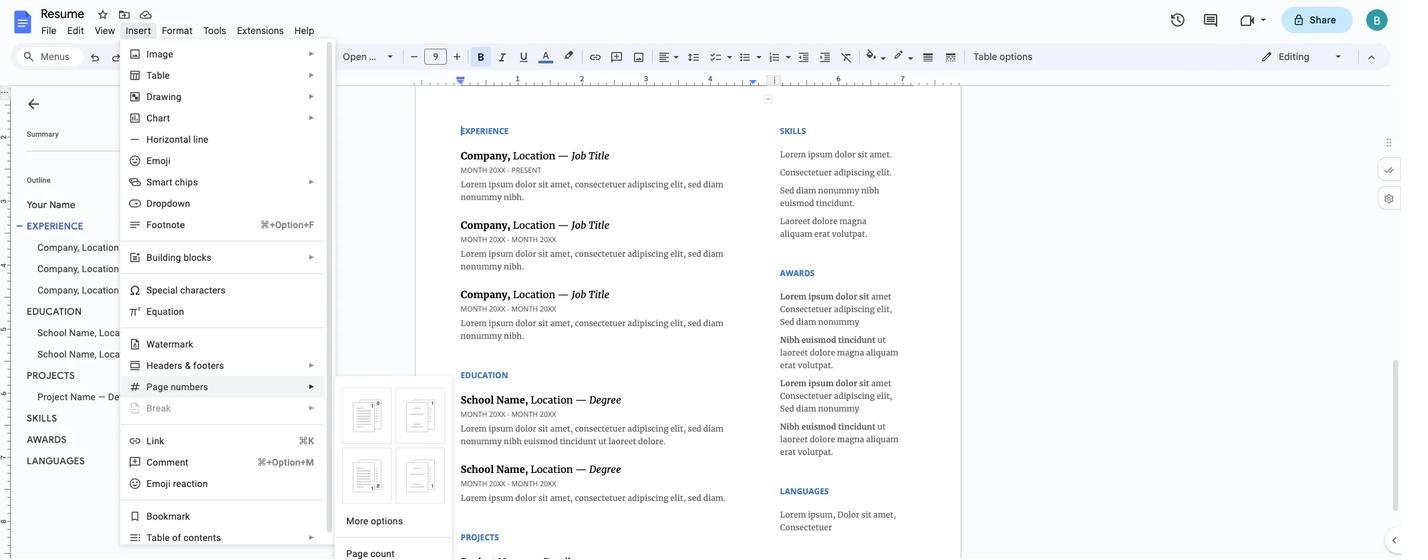Task type: vqa. For each thing, say whether or not it's contained in the screenshot.
Awards
yes



Task type: describe. For each thing, give the bounding box(es) containing it.
chips
[[175, 177, 198, 188]]

Star checkbox
[[94, 5, 112, 24]]

numbers
[[171, 382, 208, 393]]

1 job from the top
[[131, 243, 148, 253]]

foot n ote
[[147, 220, 185, 231]]

5 ► from the top
[[308, 178, 315, 186]]

⌘+option+m
[[257, 458, 314, 468]]

co m ment
[[147, 458, 188, 468]]

view
[[95, 25, 115, 37]]

table of content s
[[147, 533, 221, 544]]

Font size field
[[424, 49, 452, 65]]

share
[[1310, 14, 1336, 26]]

row 1. column 2. page number in header starting on the second page element
[[396, 388, 445, 444]]

ink
[[152, 436, 164, 447]]

content
[[184, 533, 216, 544]]

1 company, location — job title from the top
[[37, 243, 169, 253]]

⌘+option+f
[[260, 220, 314, 231]]

eaders
[[153, 361, 182, 371]]

s
[[216, 533, 221, 544]]

smart chips z element
[[147, 177, 202, 188]]

e quation
[[147, 307, 184, 317]]

3 company, location — job title from the top
[[37, 285, 169, 296]]

edit
[[67, 25, 84, 37]]

of
[[172, 533, 181, 544]]

3 title from the top
[[150, 285, 169, 296]]

summary heading
[[27, 130, 59, 140]]

spe c ial characters
[[147, 285, 226, 296]]

c
[[163, 285, 168, 296]]

ial
[[168, 285, 178, 296]]

► for h eaders & footers
[[308, 362, 315, 369]]

menu bar inside menu bar banner
[[36, 17, 320, 39]]

► for ilding blocks
[[308, 254, 315, 261]]

main toolbar
[[83, 0, 1039, 379]]

page numbers g element
[[147, 382, 212, 393]]

⌘k element
[[283, 435, 314, 448]]

table for table of content s
[[147, 533, 170, 544]]

click to select borders image
[[764, 95, 772, 104]]

summary
[[27, 130, 59, 139]]

► for table of content s
[[308, 535, 315, 542]]

m ore options
[[346, 516, 403, 527]]

► for d rawing
[[308, 93, 315, 100]]

1 school name, location — degree from the top
[[37, 328, 179, 339]]

1 title from the top
[[150, 243, 169, 253]]

ore
[[355, 516, 368, 527]]

file
[[41, 25, 57, 37]]

more options m element
[[346, 516, 407, 527]]

extensions
[[237, 25, 284, 37]]

open
[[343, 51, 367, 63]]

1 name, from the top
[[69, 328, 97, 339]]

2 degree from the top
[[149, 349, 179, 360]]

format menu item
[[156, 23, 198, 39]]

editing button
[[1251, 47, 1352, 67]]

emoji 7 element
[[147, 156, 175, 166]]

options inside button
[[1000, 51, 1033, 63]]

emoji for emoji 7 element
[[147, 156, 171, 166]]

⌘+option+f element
[[244, 218, 314, 232]]

u
[[152, 253, 158, 263]]

insert image image
[[631, 47, 646, 66]]

2 title from the top
[[150, 264, 169, 275]]

► for i mage
[[308, 50, 315, 57]]

r
[[159, 134, 162, 145]]

l ink
[[147, 436, 164, 447]]

tools
[[203, 25, 226, 37]]

► for e numbers
[[308, 384, 315, 391]]

brea k
[[147, 404, 171, 414]]

editing
[[1279, 51, 1310, 63]]

e
[[147, 307, 152, 317]]

⌘k
[[299, 436, 314, 447]]

ote
[[171, 220, 185, 231]]

border width image
[[920, 47, 936, 66]]

&
[[185, 361, 191, 371]]

row 2. column 1. page number in footer starting on the first page element
[[342, 448, 392, 504]]

building blocks u element
[[147, 253, 216, 263]]

brea
[[147, 404, 166, 414]]

numbered list menu image
[[782, 48, 791, 53]]

► for brea k
[[308, 405, 315, 412]]

dropdown
[[147, 198, 190, 209]]

application containing share
[[0, 0, 1401, 560]]

line
[[193, 134, 208, 145]]

i
[[147, 49, 149, 59]]

ilding
[[158, 253, 181, 263]]

d rawing
[[147, 92, 181, 102]]

menu bar banner
[[0, 0, 1401, 560]]

headers & footers h element
[[147, 361, 228, 371]]

m
[[158, 458, 167, 468]]

blocks
[[184, 253, 212, 263]]

footnote n element
[[147, 220, 189, 231]]

background color image
[[864, 47, 879, 63]]

l
[[147, 436, 152, 447]]

smart
[[147, 177, 172, 188]]

t
[[147, 70, 152, 81]]

format
[[162, 25, 193, 37]]

1 company, from the top
[[37, 243, 79, 253]]

mode and view toolbar
[[1251, 43, 1382, 70]]

characters
[[180, 285, 226, 296]]

1 row from the top
[[340, 386, 447, 446]]

g
[[158, 382, 163, 393]]

share button
[[1281, 7, 1353, 33]]

tools menu item
[[198, 23, 232, 39]]

edit menu item
[[62, 23, 89, 39]]

highlight color image
[[561, 47, 576, 63]]

menu item containing brea
[[121, 180, 324, 560]]

pa g e numbers
[[147, 382, 208, 393]]

h eaders & footers
[[147, 361, 224, 371]]

emoji reaction
[[147, 479, 208, 490]]

bulleted list menu image
[[753, 48, 762, 53]]



Task type: locate. For each thing, give the bounding box(es) containing it.
title up e quation
[[150, 285, 169, 296]]

outline
[[27, 176, 51, 185]]

options right the border dash 'icon'
[[1000, 51, 1033, 63]]

table inside button
[[974, 51, 997, 63]]

1 vertical spatial school
[[37, 349, 67, 360]]

outline heading
[[11, 176, 192, 194]]

table inside menu
[[147, 533, 170, 544]]

1 vertical spatial name
[[70, 392, 96, 403]]

menu
[[116, 0, 336, 560], [335, 377, 453, 560]]

row 2. column 2. page number in footer starting on the second page element
[[396, 448, 445, 504]]

name right project
[[70, 392, 96, 403]]

table
[[974, 51, 997, 63], [147, 533, 170, 544]]

company, location — job title down experience
[[37, 243, 169, 253]]

reaction
[[173, 479, 208, 490]]

row 1. column 1. page number in header starting on the first page element
[[342, 388, 392, 444]]

your
[[27, 199, 47, 211]]

0 vertical spatial title
[[150, 243, 169, 253]]

projects
[[27, 370, 75, 382]]

table for table options
[[974, 51, 997, 63]]

1 vertical spatial title
[[150, 264, 169, 275]]

equation e element
[[147, 307, 188, 317]]

1 vertical spatial company, location — job title
[[37, 264, 169, 275]]

name,
[[69, 328, 97, 339], [69, 349, 97, 360]]

k
[[166, 404, 171, 414]]

0 vertical spatial b
[[147, 253, 152, 263]]

e
[[163, 382, 168, 393]]

0 vertical spatial name,
[[69, 328, 97, 339]]

able
[[152, 70, 170, 81]]

quation
[[152, 307, 184, 317]]

1 emoji from the top
[[147, 156, 171, 166]]

name
[[49, 199, 76, 211], [70, 392, 96, 403]]

languages
[[27, 456, 85, 468]]

job up e
[[131, 285, 148, 296]]

b up 'table of content s'
[[147, 512, 152, 523]]

i mage
[[147, 49, 173, 59]]

document outline element
[[11, 86, 192, 560]]

title down u
[[150, 264, 169, 275]]

b for u
[[147, 253, 152, 263]]

ho
[[147, 134, 159, 145]]

⌘+option+m element
[[241, 456, 314, 470]]

extensions menu item
[[232, 23, 289, 39]]

6 ► from the top
[[308, 254, 315, 261]]

emoji for emoji reaction
[[147, 479, 171, 490]]

project
[[37, 392, 68, 403]]

0 vertical spatial table
[[974, 51, 997, 63]]

1 vertical spatial b
[[147, 512, 152, 523]]

rawing
[[153, 92, 181, 102]]

name for your
[[49, 199, 76, 211]]

experience
[[27, 220, 83, 233]]

1 b from the top
[[147, 253, 152, 263]]

1 vertical spatial company,
[[37, 264, 79, 275]]

row
[[340, 386, 447, 446], [340, 446, 447, 506]]

2 b from the top
[[147, 512, 152, 523]]

project name — detail
[[37, 392, 133, 403]]

2 vertical spatial company, location — job title
[[37, 285, 169, 296]]

table t element
[[147, 70, 174, 81]]

1 degree from the top
[[149, 328, 179, 339]]

education
[[27, 306, 82, 318]]

emoji up smart at the left of page
[[147, 156, 171, 166]]

view menu item
[[89, 23, 120, 39]]

company,
[[37, 243, 79, 253], [37, 264, 79, 275], [37, 285, 79, 296]]

0 vertical spatial options
[[1000, 51, 1033, 63]]

1 school from the top
[[37, 328, 67, 339]]

d
[[147, 92, 153, 102]]

drawing d element
[[147, 92, 185, 102]]

options right ore
[[371, 516, 403, 527]]

school up projects
[[37, 349, 67, 360]]

emoji reaction 5 element
[[147, 479, 212, 490]]

0 vertical spatial school
[[37, 328, 67, 339]]

2 name, from the top
[[69, 349, 97, 360]]

application
[[0, 0, 1401, 560]]

menu item
[[121, 180, 324, 560]]

job up "spe"
[[131, 264, 148, 275]]

special characters c element
[[147, 285, 230, 296]]

options inside menu
[[371, 516, 403, 527]]

bookmark b element
[[147, 512, 194, 523]]

Font size text field
[[425, 49, 446, 65]]

1 vertical spatial degree
[[149, 349, 179, 360]]

file menu item
[[36, 23, 62, 39]]

break k element
[[147, 404, 175, 414]]

menu containing i
[[116, 0, 336, 560]]

horizontal line r element
[[147, 134, 212, 145]]

school name, location — degree
[[37, 328, 179, 339], [37, 349, 179, 360]]

izontal
[[162, 134, 191, 145]]

row up row 2. column 1. page number in footer starting on the first page element
[[340, 386, 447, 446]]

ment
[[167, 458, 188, 468]]

Rename text field
[[36, 5, 92, 21]]

text color image
[[539, 47, 553, 63]]

0 horizontal spatial options
[[371, 516, 403, 527]]

your name
[[27, 199, 76, 211]]

spe
[[147, 285, 163, 296]]

company, location — job title down u
[[37, 264, 169, 275]]

2 vertical spatial job
[[131, 285, 148, 296]]

2 vertical spatial title
[[150, 285, 169, 296]]

awards
[[27, 434, 67, 446]]

smart chips
[[147, 177, 198, 188]]

help menu item
[[289, 23, 320, 39]]

company, location — job title
[[37, 243, 169, 253], [37, 264, 169, 275], [37, 285, 169, 296]]

► for t able
[[308, 71, 315, 79]]

table options
[[974, 51, 1033, 63]]

image i element
[[147, 49, 177, 59]]

table left 'of'
[[147, 533, 170, 544]]

2 emoji from the top
[[147, 479, 171, 490]]

0 vertical spatial school name, location — degree
[[37, 328, 179, 339]]

2 job from the top
[[131, 264, 148, 275]]

ookmark
[[152, 512, 190, 523]]

2 company, from the top
[[37, 264, 79, 275]]

skills
[[27, 413, 57, 425]]

row up more options m element
[[340, 446, 447, 506]]

options
[[1000, 51, 1033, 63], [371, 516, 403, 527]]

job
[[131, 243, 148, 253], [131, 264, 148, 275], [131, 285, 148, 296]]

checklist menu image
[[724, 48, 732, 53]]

company, location — job title up e
[[37, 285, 169, 296]]

0 vertical spatial company, location — job title
[[37, 243, 169, 253]]

h
[[147, 361, 153, 371]]

insert menu item
[[120, 23, 156, 39]]

school name, location — degree down e
[[37, 328, 179, 339]]

0 vertical spatial degree
[[149, 328, 179, 339]]

8 ► from the top
[[308, 384, 315, 391]]

m
[[346, 516, 355, 527]]

chart
[[147, 113, 170, 124]]

font list. open sans selected. option
[[343, 47, 390, 66]]

menu containing m
[[335, 377, 453, 560]]

10 ► from the top
[[308, 535, 315, 542]]

emoji
[[147, 156, 171, 166], [147, 479, 171, 490]]

mage
[[149, 49, 173, 59]]

school name, location — degree up h
[[37, 349, 179, 360]]

b ookmark
[[147, 512, 190, 523]]

3 company, from the top
[[37, 285, 79, 296]]

job left u
[[131, 243, 148, 253]]

2 vertical spatial company,
[[37, 285, 79, 296]]

co
[[147, 458, 158, 468]]

2 school name, location — degree from the top
[[37, 349, 179, 360]]

name for project
[[70, 392, 96, 403]]

—
[[122, 243, 129, 253], [122, 264, 129, 275], [122, 285, 129, 296], [139, 328, 146, 339], [139, 349, 146, 360], [98, 392, 106, 403]]

insert
[[126, 25, 151, 37]]

school
[[37, 328, 67, 339], [37, 349, 67, 360]]

0 vertical spatial job
[[131, 243, 148, 253]]

1 horizontal spatial options
[[1000, 51, 1033, 63]]

7 ► from the top
[[308, 362, 315, 369]]

watermark
[[147, 339, 193, 350]]

detail
[[108, 392, 133, 403]]

open sans
[[343, 51, 390, 63]]

degree up watermark
[[149, 328, 179, 339]]

menu bar
[[36, 17, 320, 39]]

b u ilding blocks
[[147, 253, 212, 263]]

emoji down m at the left
[[147, 479, 171, 490]]

2 company, location — job title from the top
[[37, 264, 169, 275]]

2 row from the top
[[340, 446, 447, 506]]

0 vertical spatial company,
[[37, 243, 79, 253]]

0 horizontal spatial table
[[147, 533, 170, 544]]

school down 'education' at the left
[[37, 328, 67, 339]]

Menus field
[[17, 47, 84, 66]]

title down foot
[[150, 243, 169, 253]]

name up experience
[[49, 199, 76, 211]]

4 ► from the top
[[308, 114, 315, 122]]

pa
[[147, 382, 158, 393]]

title
[[150, 243, 169, 253], [150, 264, 169, 275], [150, 285, 169, 296]]

table of contents s element
[[147, 533, 225, 544]]

1 vertical spatial table
[[147, 533, 170, 544]]

1 vertical spatial options
[[371, 516, 403, 527]]

9 ► from the top
[[308, 405, 315, 412]]

3 job from the top
[[131, 285, 148, 296]]

1 vertical spatial job
[[131, 264, 148, 275]]

b for ookmark
[[147, 512, 152, 523]]

1 vertical spatial name,
[[69, 349, 97, 360]]

1 horizontal spatial table
[[974, 51, 997, 63]]

help
[[295, 25, 314, 37]]

foot
[[147, 220, 166, 231]]

1 ► from the top
[[308, 50, 315, 57]]

name, down 'education' at the left
[[69, 328, 97, 339]]

sans
[[369, 51, 390, 63]]

comment m element
[[147, 458, 192, 468]]

b left ilding
[[147, 253, 152, 263]]

link l element
[[147, 436, 168, 447]]

watermark j element
[[147, 339, 197, 350]]

line & paragraph spacing image
[[686, 47, 701, 66]]

menu bar containing file
[[36, 17, 320, 39]]

name, up projects
[[69, 349, 97, 360]]

degree up eaders
[[149, 349, 179, 360]]

location
[[82, 243, 119, 253], [82, 264, 119, 275], [82, 285, 119, 296], [99, 328, 136, 339], [99, 349, 136, 360]]

t able
[[147, 70, 170, 81]]

3 ► from the top
[[308, 93, 315, 100]]

table options button
[[968, 47, 1039, 67]]

2 school from the top
[[37, 349, 67, 360]]

2 ► from the top
[[308, 71, 315, 79]]

degree
[[149, 328, 179, 339], [149, 349, 179, 360]]

dropdown 6 element
[[147, 198, 194, 209]]

1 vertical spatial emoji
[[147, 479, 171, 490]]

border dash image
[[943, 47, 958, 66]]

chart q element
[[147, 113, 174, 124]]

1 vertical spatial school name, location — degree
[[37, 349, 179, 360]]

b
[[147, 253, 152, 263], [147, 512, 152, 523]]

table right the border dash 'icon'
[[974, 51, 997, 63]]

footers
[[193, 361, 224, 371]]

ho r izontal line
[[147, 134, 208, 145]]

n
[[166, 220, 171, 231]]

0 vertical spatial name
[[49, 199, 76, 211]]

0 vertical spatial emoji
[[147, 156, 171, 166]]



